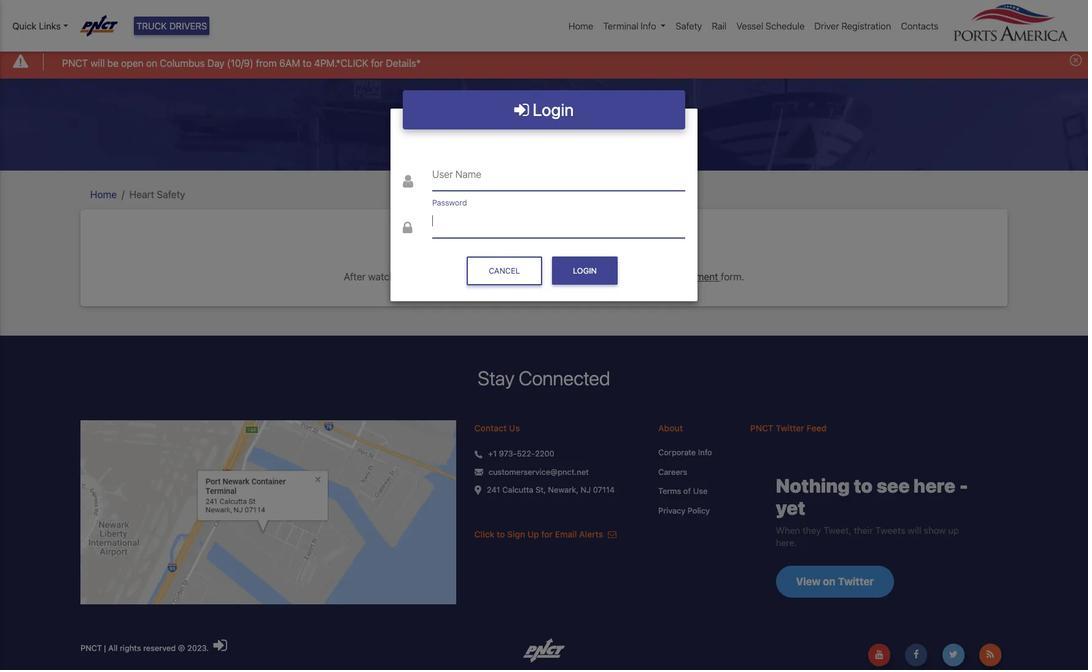 Task type: describe. For each thing, give the bounding box(es) containing it.
about
[[658, 423, 683, 434]]

stay connected
[[478, 367, 610, 390]]

4pm.*click
[[314, 57, 368, 69]]

alerts
[[579, 530, 603, 540]]

sign
[[507, 530, 525, 540]]

details*
[[386, 57, 421, 69]]

quick links
[[12, 20, 61, 31]]

up
[[528, 530, 539, 540]]

pnct for pnct will be open on columbus day (10/9) from 6am to 4pm.*click for details*
[[62, 57, 88, 69]]

cancel
[[489, 266, 520, 276]]

acknowledgement
[[636, 271, 718, 283]]

us
[[509, 423, 520, 434]]

columbus
[[160, 57, 205, 69]]

1 horizontal spatial home link
[[564, 14, 598, 38]]

email
[[555, 530, 577, 540]]

(10/9)
[[227, 57, 253, 69]]

registration
[[842, 20, 891, 31]]

name
[[456, 169, 482, 180]]

safety link
[[671, 14, 707, 38]]

1 vertical spatial heart
[[129, 189, 154, 200]]

day
[[207, 57, 225, 69]]

0 horizontal spatial home link
[[90, 189, 117, 200]]

on
[[146, 57, 157, 69]]

after
[[344, 271, 366, 283]]

quick
[[12, 20, 36, 31]]

click
[[475, 530, 495, 540]]

twitter
[[776, 423, 805, 434]]

pnct will be open on columbus day (10/9) from 6am to 4pm.*click for details* alert
[[0, 45, 1088, 78]]

for inside alert
[[371, 57, 383, 69]]

form.
[[721, 271, 745, 283]]

after watching h.e.a.r.t. safety presentation , please sign safety acknowledgement form.
[[344, 271, 745, 283]]

driver registration
[[815, 20, 891, 31]]

from
[[256, 57, 277, 69]]

2023.
[[187, 644, 209, 654]]

contact us
[[475, 423, 520, 434]]

none password field inside 'login' 'document'
[[432, 206, 685, 238]]

contacts link
[[896, 14, 944, 38]]

rail
[[712, 20, 727, 31]]

envelope o image
[[608, 531, 617, 539]]

sign
[[584, 271, 602, 283]]

0 horizontal spatial home
[[90, 189, 117, 200]]

safety acknowledgement link
[[605, 271, 718, 283]]

user
[[432, 169, 453, 180]]

6am
[[279, 57, 300, 69]]

will
[[91, 57, 105, 69]]

close image
[[1070, 54, 1082, 67]]

login button
[[552, 257, 618, 285]]

sign in image inside 'login' 'document'
[[514, 102, 529, 119]]

vessel
[[737, 20, 764, 31]]

watching
[[368, 271, 409, 283]]

vessel schedule
[[737, 20, 805, 31]]

pnct for pnct | all rights reserved © 2023.
[[80, 644, 102, 654]]

presentation
[[488, 271, 544, 283]]

login inside button
[[573, 266, 597, 276]]

all
[[108, 644, 118, 654]]

click to sign up for email alerts
[[475, 530, 606, 540]]

User Name text field
[[432, 159, 685, 191]]

reserved
[[143, 644, 176, 654]]

©
[[178, 644, 185, 654]]

0 vertical spatial heart
[[493, 114, 539, 137]]



Task type: vqa. For each thing, say whether or not it's contained in the screenshot.
Chief
no



Task type: locate. For each thing, give the bounding box(es) containing it.
pnct left twitter
[[750, 423, 774, 434]]

0 vertical spatial heart safety
[[493, 114, 595, 137]]

0 vertical spatial sign in image
[[514, 102, 529, 119]]

sign in image
[[514, 102, 529, 119], [214, 638, 227, 654]]

0 vertical spatial to
[[303, 57, 312, 69]]

schedule
[[766, 20, 805, 31]]

0 vertical spatial for
[[371, 57, 383, 69]]

heart safety
[[493, 114, 595, 137], [129, 189, 185, 200]]

driver
[[815, 20, 839, 31]]

pnct twitter feed
[[750, 423, 827, 434]]

rail link
[[707, 14, 732, 38]]

1 horizontal spatial heart safety
[[493, 114, 595, 137]]

1 vertical spatial for
[[541, 530, 553, 540]]

1 vertical spatial heart safety
[[129, 189, 185, 200]]

None password field
[[432, 206, 685, 238]]

0 horizontal spatial heart
[[129, 189, 154, 200]]

user name
[[432, 169, 482, 180]]

home
[[569, 20, 594, 31], [90, 189, 117, 200]]

1 vertical spatial home link
[[90, 189, 117, 200]]

pnct left will
[[62, 57, 88, 69]]

1 horizontal spatial home
[[569, 20, 594, 31]]

sign in image down pnct will be open on columbus day (10/9) from 6am to 4pm.*click for details* alert
[[514, 102, 529, 119]]

1 horizontal spatial to
[[497, 530, 505, 540]]

pnct
[[62, 57, 88, 69], [750, 423, 774, 434], [80, 644, 102, 654]]

0 horizontal spatial to
[[303, 57, 312, 69]]

vessel schedule link
[[732, 14, 810, 38]]

1 vertical spatial sign in image
[[214, 638, 227, 654]]

for
[[371, 57, 383, 69], [541, 530, 553, 540]]

links
[[39, 20, 61, 31]]

pnct inside alert
[[62, 57, 88, 69]]

0 vertical spatial home link
[[564, 14, 598, 38]]

0 horizontal spatial for
[[371, 57, 383, 69]]

pnct left |
[[80, 644, 102, 654]]

contact
[[475, 423, 507, 434]]

h.e.a.r.t safety
[[468, 236, 621, 260]]

to right 6am
[[303, 57, 312, 69]]

pnct for pnct twitter feed
[[750, 423, 774, 434]]

login document
[[391, 90, 698, 302]]

login right the ,
[[573, 266, 597, 276]]

rights
[[120, 644, 141, 654]]

login
[[529, 100, 574, 120], [573, 266, 597, 276]]

0 vertical spatial login
[[529, 100, 574, 120]]

stay
[[478, 367, 515, 390]]

click to sign up for email alerts link
[[475, 530, 617, 540]]

feed
[[807, 423, 827, 434]]

for right up
[[541, 530, 553, 540]]

1 vertical spatial home
[[90, 189, 117, 200]]

pnct | all rights reserved © 2023.
[[80, 644, 211, 654]]

0 vertical spatial home
[[569, 20, 594, 31]]

cancel button
[[467, 256, 542, 286]]

to left sign
[[497, 530, 505, 540]]

2 vertical spatial pnct
[[80, 644, 102, 654]]

1 vertical spatial pnct
[[750, 423, 774, 434]]

h.e.a.r.t
[[468, 236, 546, 260]]

contacts
[[901, 20, 939, 31]]

pnct will be open on columbus day (10/9) from 6am to 4pm.*click for details*
[[62, 57, 421, 69]]

open
[[121, 57, 144, 69]]

for left details*
[[371, 57, 383, 69]]

login down pnct will be open on columbus day (10/9) from 6am to 4pm.*click for details* alert
[[529, 100, 574, 120]]

h.e.a.r.t.
[[411, 271, 455, 283]]

1 vertical spatial to
[[497, 530, 505, 540]]

h.e.a.r.t. safety presentation link
[[411, 271, 544, 283]]

driver registration link
[[810, 14, 896, 38]]

home link
[[564, 14, 598, 38], [90, 189, 117, 200]]

safety
[[676, 20, 702, 31], [543, 114, 595, 137], [157, 189, 185, 200], [550, 236, 621, 260], [457, 271, 486, 283], [605, 271, 633, 283]]

quick links link
[[12, 19, 68, 33]]

1 horizontal spatial for
[[541, 530, 553, 540]]

0 horizontal spatial sign in image
[[214, 638, 227, 654]]

0 vertical spatial pnct
[[62, 57, 88, 69]]

to inside alert
[[303, 57, 312, 69]]

to
[[303, 57, 312, 69], [497, 530, 505, 540]]

0 horizontal spatial heart safety
[[129, 189, 185, 200]]

1 vertical spatial login
[[573, 266, 597, 276]]

be
[[107, 57, 119, 69]]

sign in image right the 2023.
[[214, 638, 227, 654]]

pnct will be open on columbus day (10/9) from 6am to 4pm.*click for details* link
[[62, 56, 421, 70]]

please
[[552, 271, 581, 283]]

|
[[104, 644, 106, 654]]

1 horizontal spatial heart
[[493, 114, 539, 137]]

connected
[[519, 367, 610, 390]]

1 horizontal spatial sign in image
[[514, 102, 529, 119]]

,
[[547, 271, 550, 283]]

heart
[[493, 114, 539, 137], [129, 189, 154, 200]]



